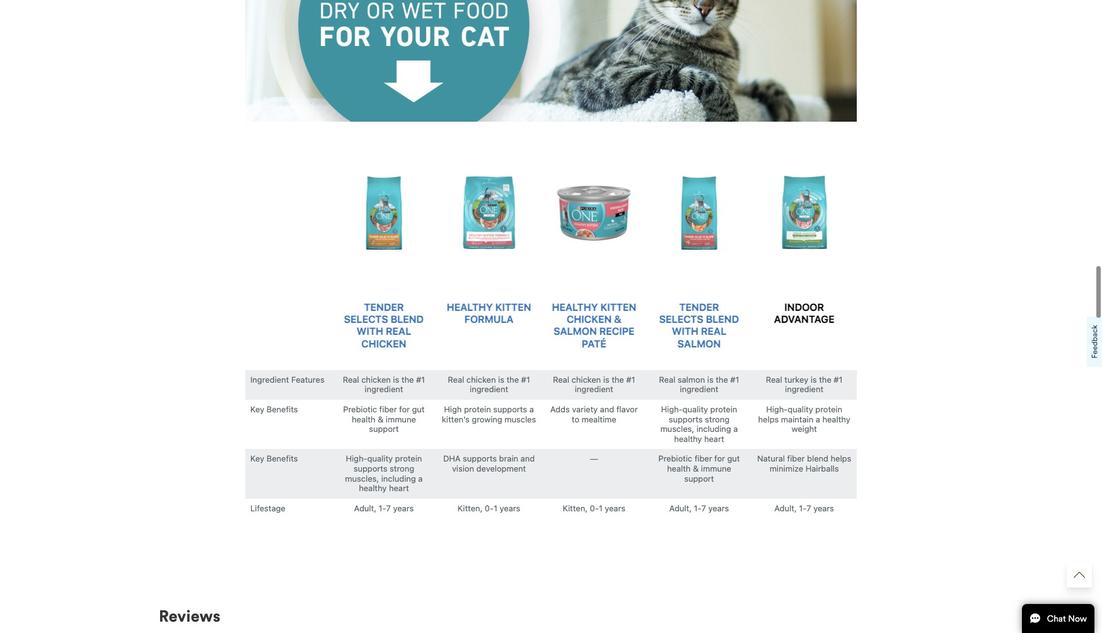 Task type: describe. For each thing, give the bounding box(es) containing it.
scroll to top image
[[1075, 570, 1086, 581]]

styled arrow button link
[[1068, 563, 1093, 588]]



Task type: locate. For each thing, give the bounding box(es) containing it.
reviews
[[159, 607, 221, 627]]



Task type: vqa. For each thing, say whether or not it's contained in the screenshot.
Scroll to Top icon
yes



